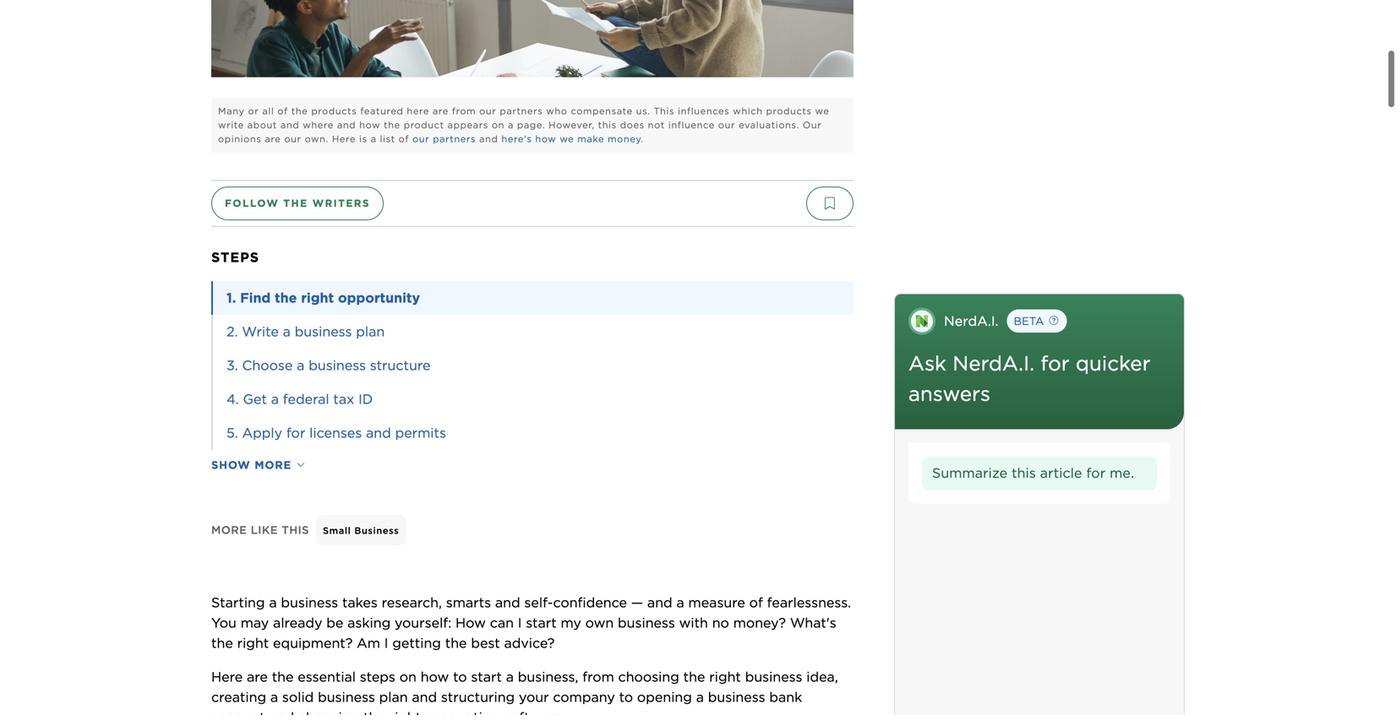 Task type: describe. For each thing, give the bounding box(es) containing it.
business inside "link"
[[295, 324, 352, 340]]

this
[[654, 106, 674, 117]]

write
[[242, 324, 279, 340]]

takes
[[342, 595, 378, 611]]

a inside "link"
[[283, 324, 291, 340]]

business
[[354, 526, 399, 537]]

evaluations.
[[739, 119, 799, 130]]

here's
[[501, 133, 532, 144]]

right down no
[[709, 669, 741, 686]]

1 products from the left
[[311, 106, 357, 117]]

1 vertical spatial we
[[560, 133, 574, 144]]

what's
[[790, 615, 836, 632]]

confidence
[[553, 595, 627, 611]]

nerda.i. inside the "ask nerda.i. for quicker answers"
[[953, 351, 1035, 376]]

bank
[[769, 689, 802, 706]]

1.
[[226, 290, 236, 306]]

get
[[243, 391, 267, 408]]

business,
[[518, 669, 578, 686]]

0 vertical spatial nerda.i.
[[944, 313, 999, 329]]

your
[[519, 689, 549, 706]]

more
[[255, 459, 292, 472]]

fearlessness.
[[767, 595, 851, 611]]

for for licenses
[[286, 425, 305, 441]]

and right where
[[337, 119, 356, 130]]

all
[[262, 106, 274, 117]]

however,
[[549, 119, 595, 130]]

steps
[[360, 669, 395, 686]]

or
[[248, 106, 259, 117]]

more like this
[[211, 524, 309, 537]]

5.
[[226, 425, 238, 441]]

for for quicker
[[1041, 351, 1070, 376]]

self-
[[524, 595, 553, 611]]

idea,
[[806, 669, 838, 686]]

show
[[211, 459, 251, 472]]

structure
[[370, 357, 431, 374]]

business down essential
[[318, 689, 375, 706]]

a right is
[[371, 133, 377, 144]]

2. write a business plan link
[[211, 315, 854, 349]]

this inside button
[[1012, 465, 1036, 482]]

show more button
[[211, 457, 306, 474]]

1. find the right opportunity
[[226, 290, 420, 306]]

about
[[247, 119, 277, 130]]

be
[[326, 615, 343, 632]]

make
[[577, 133, 604, 144]]

show more
[[211, 459, 296, 472]]

list
[[380, 133, 395, 144]]

plan inside here are the essential steps on how to start a business, from choosing the right business idea, creating a solid business plan and structuring your company to opening a business bank account and choosing the right accounting software.
[[379, 689, 408, 706]]

getting
[[392, 635, 441, 652]]

featured
[[360, 106, 403, 117]]

appears
[[448, 119, 488, 130]]

a right get
[[271, 391, 279, 408]]

am
[[357, 635, 380, 652]]

and right —
[[647, 595, 672, 611]]

federal
[[283, 391, 329, 408]]

our down "product"
[[412, 133, 430, 144]]

many or all of the products featured here are from our partners who compensate us. this influences which products we write about and where and how the product appears on a page. however, this does not influence our evaluations. our opinions are our own. here is a list of
[[218, 106, 829, 144]]

and down appears
[[479, 133, 498, 144]]

plan inside "link"
[[356, 324, 385, 340]]

tax
[[333, 391, 354, 408]]

asking
[[347, 615, 391, 632]]

account
[[211, 710, 265, 716]]

not
[[648, 119, 665, 130]]

ask
[[908, 351, 946, 376]]

how inside many or all of the products featured here are from our partners who compensate us. this influences which products we write about and where and how the product appears on a page. however, this does not influence our evaluations. our opinions are our own. here is a list of
[[359, 119, 380, 130]]

0 vertical spatial are
[[433, 106, 449, 117]]

my
[[561, 615, 581, 632]]

business down —
[[618, 615, 675, 632]]

business up tax
[[309, 357, 366, 374]]

business up already
[[281, 595, 338, 611]]

from inside here are the essential steps on how to start a business, from choosing the right business idea, creating a solid business plan and structuring your company to opening a business bank account and choosing the right accounting software.
[[582, 669, 614, 686]]

write
[[218, 119, 244, 130]]

we inside many or all of the products featured here are from our partners who compensate us. this influences which products we write about and where and how the product appears on a page. however, this does not influence our evaluations. our opinions are our own. here is a list of
[[815, 106, 829, 117]]

company
[[553, 689, 615, 706]]

opportunity
[[338, 290, 420, 306]]

research,
[[382, 595, 442, 611]]

how
[[456, 615, 486, 632]]

may
[[241, 615, 269, 632]]

0 vertical spatial to
[[453, 669, 467, 686]]

a up already
[[269, 595, 277, 611]]

this inside many or all of the products featured here are from our partners who compensate us. this influences which products we write about and where and how the product appears on a page. however, this does not influence our evaluations. our opinions are our own. here is a list of
[[598, 119, 617, 130]]

influence
[[668, 119, 715, 130]]

more information about beta image
[[1007, 307, 1069, 334]]

0 horizontal spatial i
[[384, 635, 388, 652]]

influences
[[678, 106, 730, 117]]

summarize this article for me.
[[932, 465, 1135, 482]]

4. get a federal tax id
[[226, 391, 373, 408]]

with
[[679, 615, 708, 632]]

2 products from the left
[[766, 106, 812, 117]]

our left own.
[[284, 133, 301, 144]]

here
[[407, 106, 429, 117]]

a left solid
[[270, 689, 278, 706]]

0 vertical spatial choosing
[[618, 669, 679, 686]]

can
[[490, 615, 514, 632]]

1 horizontal spatial of
[[399, 133, 409, 144]]

article
[[1040, 465, 1082, 482]]

3.
[[226, 357, 238, 374]]

structuring
[[441, 689, 515, 706]]

3. choose a business structure
[[226, 357, 431, 374]]

5. apply for licenses and permits
[[226, 425, 446, 441]]

and down solid
[[269, 710, 294, 716]]

2.
[[226, 324, 238, 340]]

here's how we make money link
[[501, 133, 641, 144]]

5. apply for licenses and permits link
[[211, 417, 854, 450]]

best
[[471, 635, 500, 652]]

small
[[323, 526, 351, 537]]

here are the essential steps on how to start a business, from choosing the right business idea, creating a solid business plan and structuring your company to opening a business bank account and choosing the right accounting software.
[[211, 669, 842, 716]]

who
[[546, 106, 568, 117]]

right down steps
[[389, 710, 421, 716]]

and up accounting
[[412, 689, 437, 706]]

starting
[[211, 595, 265, 611]]



Task type: vqa. For each thing, say whether or not it's contained in the screenshot.
Compare My Rates button
no



Task type: locate. For each thing, give the bounding box(es) containing it.
1 vertical spatial of
[[399, 133, 409, 144]]

we up our on the top
[[815, 106, 829, 117]]

2 horizontal spatial of
[[749, 595, 763, 611]]

to left opening
[[619, 689, 633, 706]]

the up where
[[291, 106, 308, 117]]

which
[[733, 106, 763, 117]]

0 horizontal spatial how
[[359, 119, 380, 130]]

4. get a federal tax id link
[[211, 383, 854, 417]]

plan down the opportunity
[[356, 324, 385, 340]]

0 horizontal spatial on
[[399, 669, 417, 686]]

apply
[[242, 425, 282, 441]]

0 vertical spatial partners
[[500, 106, 543, 117]]

a right choose
[[297, 357, 305, 374]]

a up with
[[676, 595, 684, 611]]

for down more information about beta image
[[1041, 351, 1070, 376]]

we down the however, at the top of page
[[560, 133, 574, 144]]

opening
[[637, 689, 692, 706]]

id
[[358, 391, 373, 408]]

0 vertical spatial start
[[526, 615, 557, 632]]

start down self- at the left of the page
[[526, 615, 557, 632]]

choosing up opening
[[618, 669, 679, 686]]

summarize this article for me. button
[[922, 457, 1157, 490]]

right up 2. write a business plan at top left
[[301, 290, 334, 306]]

business down 1. find the right opportunity
[[295, 324, 352, 340]]

this down compensate
[[598, 119, 617, 130]]

start
[[526, 615, 557, 632], [471, 669, 502, 686]]

where
[[303, 119, 334, 130]]

products
[[311, 106, 357, 117], [766, 106, 812, 117]]

a up structuring
[[506, 669, 514, 686]]

0 horizontal spatial here
[[211, 669, 243, 686]]

1 vertical spatial start
[[471, 669, 502, 686]]

how inside here are the essential steps on how to start a business, from choosing the right business idea, creating a solid business plan and structuring your company to opening a business bank account and choosing the right accounting software.
[[421, 669, 449, 686]]

licenses
[[309, 425, 362, 441]]

and right about
[[280, 119, 299, 130]]

here inside here are the essential steps on how to start a business, from choosing the right business idea, creating a solid business plan and structuring your company to opening a business bank account and choosing the right accounting software.
[[211, 669, 243, 686]]

of right "all"
[[277, 106, 288, 117]]

the down how
[[445, 635, 467, 652]]

business
[[295, 324, 352, 340], [309, 357, 366, 374], [281, 595, 338, 611], [618, 615, 675, 632], [745, 669, 802, 686], [318, 689, 375, 706], [708, 689, 765, 706]]

1 horizontal spatial products
[[766, 106, 812, 117]]

choose
[[242, 357, 293, 374]]

for inside button
[[1086, 465, 1106, 482]]

1 horizontal spatial we
[[815, 106, 829, 117]]

right
[[301, 290, 334, 306], [237, 635, 269, 652], [709, 669, 741, 686], [389, 710, 421, 716]]

opinions
[[218, 133, 262, 144]]

our up appears
[[479, 106, 496, 117]]

1 horizontal spatial how
[[421, 669, 449, 686]]

a right write
[[283, 324, 291, 340]]

a right opening
[[696, 689, 704, 706]]

business left bank
[[708, 689, 765, 706]]

the up solid
[[272, 669, 294, 686]]

2 vertical spatial how
[[421, 669, 449, 686]]

0 vertical spatial from
[[452, 106, 476, 117]]

0 horizontal spatial products
[[311, 106, 357, 117]]

for right apply
[[286, 425, 305, 441]]

2. write a business plan
[[226, 324, 385, 340]]

choosing down solid
[[298, 710, 359, 716]]

0 horizontal spatial partners
[[433, 133, 476, 144]]

partners down appears
[[433, 133, 476, 144]]

start inside here are the essential steps on how to start a business, from choosing the right business idea, creating a solid business plan and structuring your company to opening a business bank account and choosing the right accounting software.
[[471, 669, 502, 686]]

on inside many or all of the products featured here are from our partners who compensate us. this influences which products we write about and where and how the product appears on a page. however, this does not influence our evaluations. our opinions are our own. here is a list of
[[492, 119, 505, 130]]

like
[[251, 524, 278, 537]]

here inside many or all of the products featured here are from our partners who compensate us. this influences which products we write about and where and how the product appears on a page. however, this does not influence our evaluations. our opinions are our own. here is a list of
[[332, 133, 356, 144]]

article save button image
[[806, 187, 854, 220]]

1 vertical spatial partners
[[433, 133, 476, 144]]

1 vertical spatial for
[[286, 425, 305, 441]]

the down 'you'
[[211, 635, 233, 652]]

0 vertical spatial of
[[277, 106, 288, 117]]

the right find at top
[[275, 290, 297, 306]]

advice?
[[504, 635, 555, 652]]

smarts
[[446, 595, 491, 611]]

1 horizontal spatial partners
[[500, 106, 543, 117]]

1 vertical spatial how
[[535, 133, 556, 144]]

0 horizontal spatial this
[[598, 119, 617, 130]]

and down 'id'
[[366, 425, 391, 441]]

0 vertical spatial here
[[332, 133, 356, 144]]

starting a business takes research, smarts and self-confidence — and a measure of fearlessness. you may already be asking yourself: how can i start my own business with no money? what's the right equipment? am i getting the best advice?
[[211, 595, 855, 652]]

of
[[277, 106, 288, 117], [399, 133, 409, 144], [749, 595, 763, 611]]

0 horizontal spatial we
[[560, 133, 574, 144]]

for
[[1041, 351, 1070, 376], [286, 425, 305, 441], [1086, 465, 1106, 482]]

2 horizontal spatial how
[[535, 133, 556, 144]]

of up money?
[[749, 595, 763, 611]]

on inside here are the essential steps on how to start a business, from choosing the right business idea, creating a solid business plan and structuring your company to opening a business bank account and choosing the right accounting software.
[[399, 669, 417, 686]]

steps
[[211, 249, 259, 266]]

start inside starting a business takes research, smarts and self-confidence — and a measure of fearlessness. you may already be asking yourself: how can i start my own business with no money? what's the right equipment? am i getting the best advice?
[[526, 615, 557, 632]]

0 horizontal spatial from
[[452, 106, 476, 117]]

money
[[608, 133, 641, 144]]

nerda.i. left beta
[[944, 313, 999, 329]]

of right the list
[[399, 133, 409, 144]]

partners
[[500, 106, 543, 117], [433, 133, 476, 144]]

from up appears
[[452, 106, 476, 117]]

page.
[[517, 119, 545, 130]]

1 horizontal spatial start
[[526, 615, 557, 632]]

0 horizontal spatial start
[[471, 669, 502, 686]]

2 vertical spatial for
[[1086, 465, 1106, 482]]

equipment?
[[273, 635, 353, 652]]

find
[[240, 290, 271, 306]]

1 vertical spatial from
[[582, 669, 614, 686]]

accounting
[[425, 710, 500, 716]]

products up evaluations.
[[766, 106, 812, 117]]

2 vertical spatial of
[[749, 595, 763, 611]]

our down which
[[718, 119, 735, 130]]

here left is
[[332, 133, 356, 144]]

essential
[[298, 669, 356, 686]]

1 horizontal spatial i
[[518, 615, 522, 632]]

from inside many or all of the products featured here are from our partners who compensate us. this influences which products we write about and where and how the product appears on a page. however, this does not influence our evaluations. our opinions are our own. here is a list of
[[452, 106, 476, 117]]

1 horizontal spatial choosing
[[618, 669, 679, 686]]

money?
[[733, 615, 786, 632]]

a up here's
[[508, 119, 514, 130]]

already
[[273, 615, 322, 632]]

from up company at the left bottom of page
[[582, 669, 614, 686]]

1 vertical spatial nerda.i.
[[953, 351, 1035, 376]]

i
[[518, 615, 522, 632], [384, 635, 388, 652]]

partners inside many or all of the products featured here are from our partners who compensate us. this influences which products we write about and where and how the product appears on a page. however, this does not influence our evaluations. our opinions are our own. here is a list of
[[500, 106, 543, 117]]

partners up page. in the top left of the page
[[500, 106, 543, 117]]

1 vertical spatial to
[[619, 689, 633, 706]]

2 vertical spatial are
[[247, 669, 268, 686]]

how
[[359, 119, 380, 130], [535, 133, 556, 144], [421, 669, 449, 686]]

creating
[[211, 689, 266, 706]]

software.
[[504, 710, 565, 716]]

0 vertical spatial this
[[598, 119, 617, 130]]

are down about
[[265, 133, 281, 144]]

for inside the "ask nerda.i. for quicker answers"
[[1041, 351, 1070, 376]]

0 vertical spatial for
[[1041, 351, 1070, 376]]

ask nerda.i. for quicker answers
[[908, 351, 1151, 406]]

me.
[[1110, 465, 1135, 482]]

1 horizontal spatial on
[[492, 119, 505, 130]]

and inside "link"
[[366, 425, 391, 441]]

a
[[508, 119, 514, 130], [371, 133, 377, 144], [283, 324, 291, 340], [297, 357, 305, 374], [271, 391, 279, 408], [269, 595, 277, 611], [676, 595, 684, 611], [506, 669, 514, 686], [270, 689, 278, 706], [696, 689, 704, 706]]

1 vertical spatial here
[[211, 669, 243, 686]]

1 horizontal spatial from
[[582, 669, 614, 686]]

how down getting
[[421, 669, 449, 686]]

0 vertical spatial plan
[[356, 324, 385, 340]]

and up can
[[495, 595, 520, 611]]

does
[[620, 119, 645, 130]]

on right steps
[[399, 669, 417, 686]]

our
[[479, 106, 496, 117], [718, 119, 735, 130], [284, 133, 301, 144], [412, 133, 430, 144]]

1 vertical spatial plan
[[379, 689, 408, 706]]

are up 'creating'
[[247, 669, 268, 686]]

measure
[[688, 595, 745, 611]]

start up structuring
[[471, 669, 502, 686]]

products up where
[[311, 106, 357, 117]]

us.
[[636, 106, 650, 117]]

0 horizontal spatial for
[[286, 425, 305, 441]]

plan
[[356, 324, 385, 340], [379, 689, 408, 706]]

here up 'creating'
[[211, 669, 243, 686]]

0 vertical spatial i
[[518, 615, 522, 632]]

0 vertical spatial we
[[815, 106, 829, 117]]

1 horizontal spatial to
[[619, 689, 633, 706]]

compensate
[[571, 106, 633, 117]]

and
[[280, 119, 299, 130], [337, 119, 356, 130], [479, 133, 498, 144], [366, 425, 391, 441], [495, 595, 520, 611], [647, 595, 672, 611], [412, 689, 437, 706], [269, 710, 294, 716]]

0 horizontal spatial of
[[277, 106, 288, 117]]

to up structuring
[[453, 669, 467, 686]]

for left me.
[[1086, 465, 1106, 482]]

1 horizontal spatial for
[[1041, 351, 1070, 376]]

1 vertical spatial this
[[1012, 465, 1036, 482]]

the up the list
[[384, 119, 400, 130]]

1. find the right opportunity link
[[211, 281, 854, 315]]

product
[[404, 119, 444, 130]]

this left the article
[[1012, 465, 1036, 482]]

4.
[[226, 391, 239, 408]]

right down may
[[237, 635, 269, 652]]

on up here's
[[492, 119, 505, 130]]

of inside starting a business takes research, smarts and self-confidence — and a measure of fearlessness. you may already be asking yourself: how can i start my own business with no money? what's the right equipment? am i getting the best advice?
[[749, 595, 763, 611]]

i right can
[[518, 615, 522, 632]]

for inside "link"
[[286, 425, 305, 441]]

.
[[641, 133, 644, 144]]

the down steps
[[363, 710, 385, 716]]

no
[[712, 615, 729, 632]]

are up "product"
[[433, 106, 449, 117]]

are inside here are the essential steps on how to start a business, from choosing the right business idea, creating a solid business plan and structuring your company to opening a business bank account and choosing the right accounting software.
[[247, 669, 268, 686]]

solid
[[282, 689, 314, 706]]

1 horizontal spatial here
[[332, 133, 356, 144]]

1 vertical spatial are
[[265, 133, 281, 144]]

how down page. in the top left of the page
[[535, 133, 556, 144]]

this
[[282, 524, 309, 537]]

0 horizontal spatial choosing
[[298, 710, 359, 716]]

is
[[359, 133, 367, 144]]

this
[[598, 119, 617, 130], [1012, 465, 1036, 482]]

our partners and here's how we make money .
[[412, 133, 644, 144]]

how up is
[[359, 119, 380, 130]]

2 horizontal spatial for
[[1086, 465, 1106, 482]]

to
[[453, 669, 467, 686], [619, 689, 633, 706]]

nerda.i.
[[944, 313, 999, 329], [953, 351, 1035, 376]]

beta
[[1014, 315, 1044, 328]]

business up bank
[[745, 669, 802, 686]]

nerda.i. up "answers"
[[953, 351, 1035, 376]]

right inside starting a business takes research, smarts and self-confidence — and a measure of fearlessness. you may already be asking yourself: how can i start my own business with no money? what's the right equipment? am i getting the best advice?
[[237, 635, 269, 652]]

1 vertical spatial choosing
[[298, 710, 359, 716]]

1 vertical spatial i
[[384, 635, 388, 652]]

0 horizontal spatial to
[[453, 669, 467, 686]]

from
[[452, 106, 476, 117], [582, 669, 614, 686]]

1 vertical spatial on
[[399, 669, 417, 686]]

i right am
[[384, 635, 388, 652]]

quicker
[[1076, 351, 1151, 376]]

own.
[[305, 133, 329, 144]]

plan down steps
[[379, 689, 408, 706]]

small business
[[323, 526, 399, 537]]

0 vertical spatial how
[[359, 119, 380, 130]]

permits
[[395, 425, 446, 441]]

choosing
[[618, 669, 679, 686], [298, 710, 359, 716]]

0 vertical spatial on
[[492, 119, 505, 130]]

our
[[803, 119, 822, 130]]

on
[[492, 119, 505, 130], [399, 669, 417, 686]]

the up opening
[[683, 669, 705, 686]]

1 horizontal spatial this
[[1012, 465, 1036, 482]]



